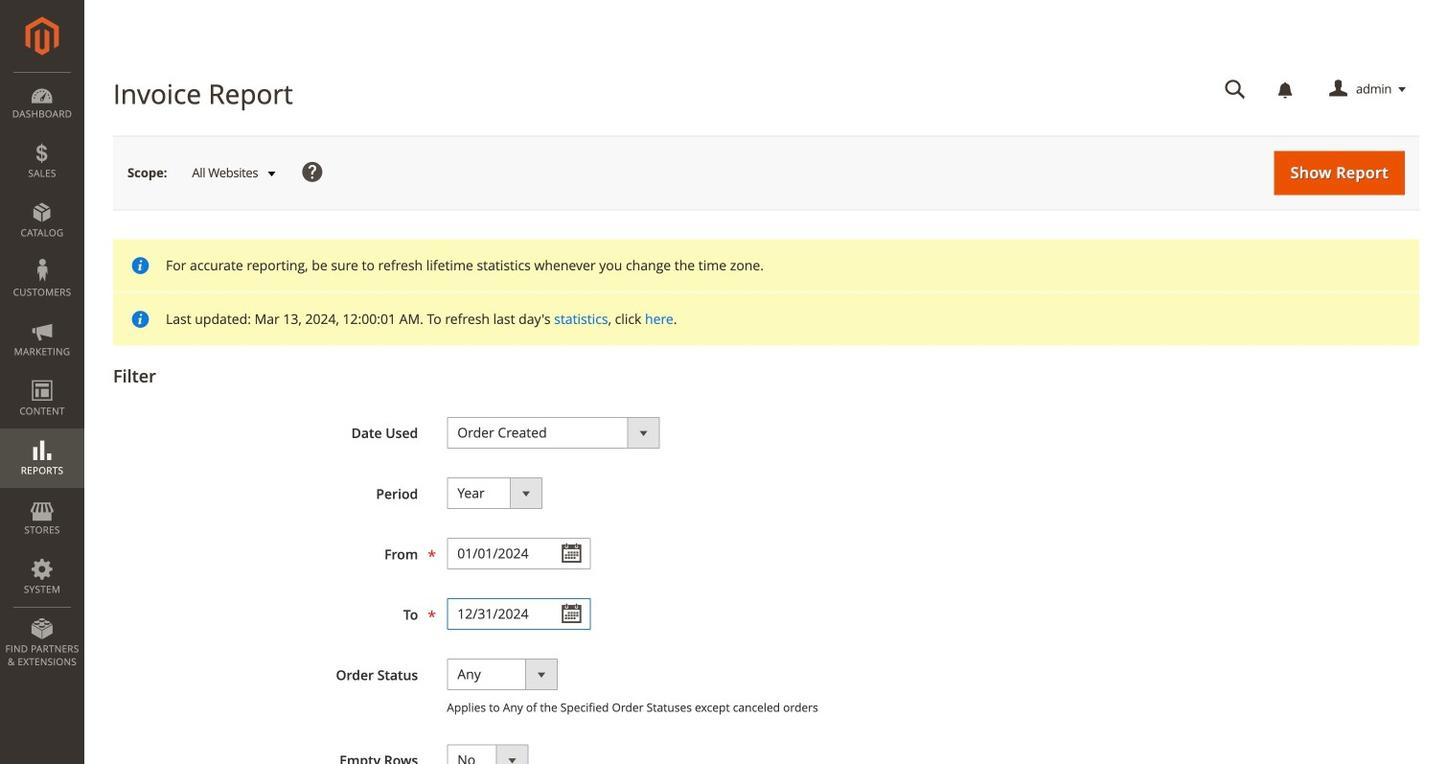 Task type: locate. For each thing, give the bounding box(es) containing it.
magento admin panel image
[[25, 16, 59, 56]]

menu bar
[[0, 72, 84, 678]]

None text field
[[1212, 73, 1260, 106], [447, 538, 591, 569], [447, 598, 591, 630], [1212, 73, 1260, 106], [447, 538, 591, 569], [447, 598, 591, 630]]



